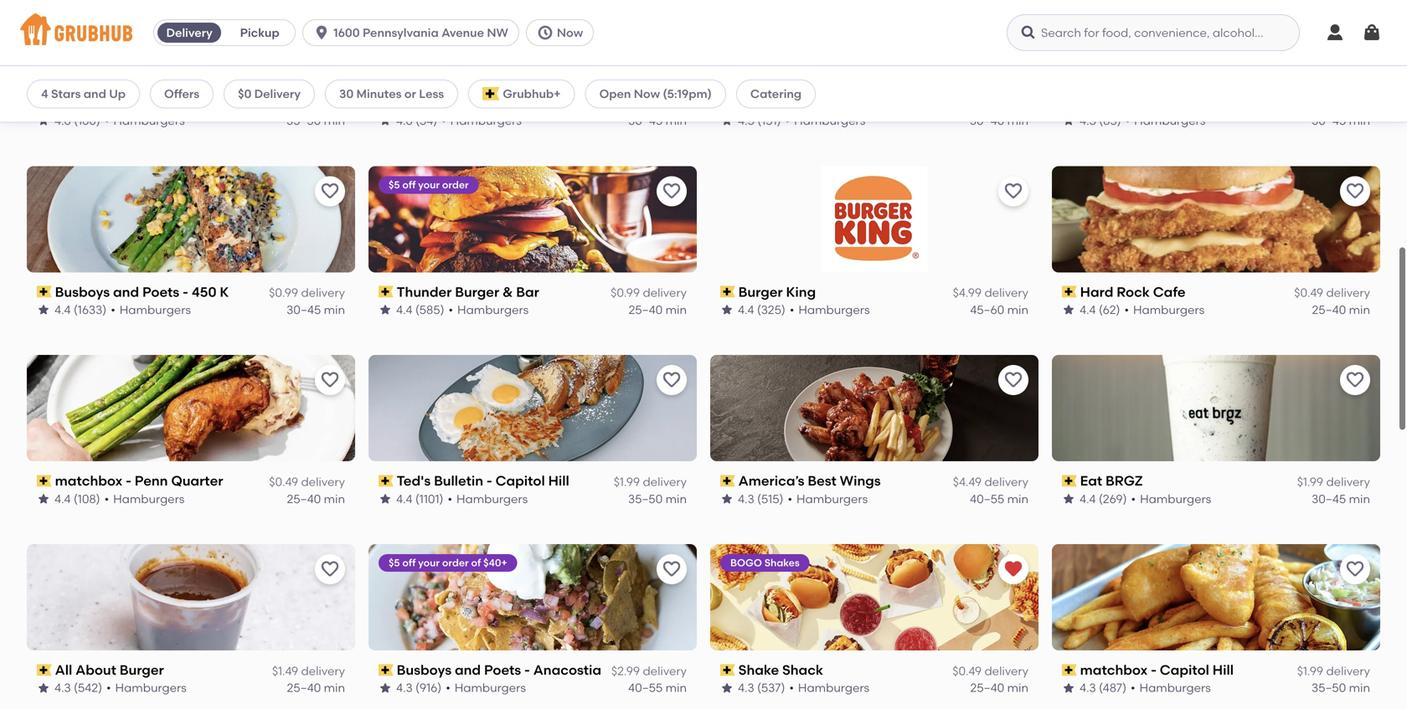 Task type: locate. For each thing, give the bounding box(es) containing it.
subscription pass image for busboys and poets - anacostia
[[379, 665, 393, 676]]

save this restaurant image
[[320, 181, 340, 201], [662, 181, 682, 201], [1003, 370, 1023, 391], [1345, 560, 1365, 580]]

off down 4.4 (1101)
[[402, 557, 416, 569]]

4.3 left (916)
[[396, 681, 413, 695]]

0 vertical spatial poets
[[142, 284, 179, 300]]

40–55 down the $4.49 delivery
[[970, 492, 1004, 506]]

• down the king
[[790, 303, 794, 317]]

• hamburgers for busboys and poets - 450 k
[[111, 303, 191, 317]]

subscription pass image for thunder burger & bar
[[379, 286, 393, 298]]

0 vertical spatial matchbox
[[55, 473, 122, 489]]

$0.49 delivery for penn
[[269, 475, 345, 489]]

minutes
[[356, 87, 402, 101]]

0 vertical spatial delivery
[[166, 26, 213, 40]]

0 horizontal spatial $0.99
[[269, 286, 298, 300]]

0 horizontal spatial 40–55
[[628, 681, 663, 695]]

0 vertical spatial off
[[402, 179, 416, 191]]

hamburgers down best
[[796, 492, 868, 506]]

4.5 down the lucky
[[738, 114, 755, 128]]

now up grubhub+
[[557, 26, 583, 40]]

4.3 (537)
[[738, 681, 785, 695]]

delivery for thunder burger & bar
[[643, 286, 687, 300]]

burger up (160) at the left top of page
[[94, 95, 138, 111]]

• right (916)
[[446, 681, 450, 695]]

0 horizontal spatial $0.99 delivery
[[269, 286, 345, 300]]

subscription pass image for burger king
[[720, 286, 735, 298]]

• hamburgers down ted's bulletin - capitol hill
[[448, 492, 528, 506]]

(62)
[[1099, 303, 1120, 317]]

0 vertical spatial order
[[442, 179, 469, 191]]

4.3 (542)
[[54, 681, 102, 695]]

4.4 for matchbox - penn quarter
[[54, 492, 71, 506]]

• right (54) at the top of page
[[442, 114, 446, 128]]

svg image inside 'now' button
[[537, 24, 553, 41]]

2 4.6 from the left
[[396, 114, 413, 128]]

2 vertical spatial 35–50 min
[[1312, 681, 1370, 695]]

penn
[[135, 473, 168, 489]]

min for america's best wings
[[1007, 492, 1029, 506]]

delivery right $0
[[254, 87, 301, 101]]

and for busboys and poets - 450 k
[[113, 284, 139, 300]]

thunder
[[397, 284, 452, 300]]

min for union pub
[[666, 114, 687, 128]]

ted's bulletin - capitol hill logo image
[[369, 355, 697, 462]]

4.4 left (325)
[[738, 303, 754, 317]]

0 horizontal spatial delivery
[[166, 26, 213, 40]]

• right the (151)
[[785, 114, 790, 128]]

0 horizontal spatial matchbox
[[55, 473, 122, 489]]

4.4 for eat brgz
[[1080, 492, 1096, 506]]

0 vertical spatial hill
[[548, 473, 569, 489]]

1 horizontal spatial 4.5
[[1080, 114, 1096, 128]]

$1.49
[[272, 97, 298, 111], [614, 97, 640, 111], [272, 664, 298, 678]]

4.4 down 'hard'
[[1080, 303, 1096, 317]]

hamburgers for thunder burger & bar
[[457, 303, 529, 317]]

0 vertical spatial 40–55
[[970, 492, 1004, 506]]

1 horizontal spatial svg image
[[1325, 23, 1345, 43]]

hamburgers down the king
[[798, 303, 870, 317]]

star icon image left 4.4 (1633)
[[37, 303, 50, 317]]

• right (108)
[[104, 492, 109, 506]]

busboys and poets - 450 k logo image
[[27, 166, 355, 272]]

40–55
[[970, 492, 1004, 506], [628, 681, 663, 695]]

star icon image left 4.4 (325)
[[720, 303, 734, 317]]

0 horizontal spatial 4.5
[[738, 114, 755, 128]]

4.3 (487)
[[1080, 681, 1127, 695]]

star icon image left 4.4 (1101)
[[379, 492, 392, 506]]

(54)
[[416, 114, 437, 128]]

subscription pass image for america's best wings
[[720, 475, 735, 487]]

• hamburgers down brgz
[[1131, 492, 1211, 506]]

bar
[[516, 284, 539, 300]]

0 vertical spatial 40–55 min
[[970, 492, 1029, 506]]

• hamburgers down up
[[105, 114, 185, 128]]

2 horizontal spatial svg image
[[1362, 23, 1382, 43]]

40–55 min down the $4.49 delivery
[[970, 492, 1029, 506]]

star icon image for america's best wings
[[720, 492, 734, 506]]

svg image for 1600 pennsylvania avenue nw
[[313, 24, 330, 41]]

save this restaurant button
[[315, 176, 345, 206], [657, 176, 687, 206], [998, 176, 1029, 206], [1340, 176, 1370, 206], [315, 365, 345, 396], [657, 365, 687, 396], [998, 365, 1029, 396], [1340, 365, 1370, 396], [315, 555, 345, 585], [657, 555, 687, 585], [1340, 555, 1370, 585]]

4.3 for all about burger
[[54, 681, 71, 695]]

star icon image for thunder burger & bar
[[379, 303, 392, 317]]

• hamburgers down cafe
[[1124, 303, 1205, 317]]

4.3
[[738, 492, 754, 506], [54, 681, 71, 695], [396, 681, 413, 695], [738, 681, 754, 695], [1080, 681, 1096, 695]]

star icon image left 4.4 (108)
[[37, 492, 50, 506]]

1 horizontal spatial 35–50 min
[[628, 492, 687, 506]]

min
[[324, 114, 345, 128], [666, 114, 687, 128], [1007, 114, 1029, 128], [1349, 114, 1370, 128], [324, 303, 345, 317], [666, 303, 687, 317], [1007, 303, 1029, 317], [1349, 303, 1370, 317], [324, 492, 345, 506], [666, 492, 687, 506], [1007, 492, 1029, 506], [1349, 492, 1370, 506], [324, 681, 345, 695], [666, 681, 687, 695], [1007, 681, 1029, 695], [1349, 681, 1370, 695]]

hill down ted's bulletin - capitol hill logo
[[548, 473, 569, 489]]

• hamburgers for thunder burger & bar
[[449, 303, 529, 317]]

star icon image
[[37, 114, 50, 127], [379, 114, 392, 127], [720, 114, 734, 127], [1062, 114, 1075, 127], [37, 303, 50, 317], [379, 303, 392, 317], [720, 303, 734, 317], [1062, 303, 1075, 317], [37, 492, 50, 506], [379, 492, 392, 506], [720, 492, 734, 506], [1062, 492, 1075, 506], [37, 682, 50, 695], [379, 682, 392, 695], [720, 682, 734, 695], [1062, 682, 1075, 695]]

now right open
[[634, 87, 660, 101]]

save this restaurant button for matchbox - penn quarter
[[315, 365, 345, 396]]

-
[[183, 284, 188, 300], [126, 473, 131, 489], [487, 473, 492, 489], [524, 662, 530, 679], [1151, 662, 1157, 679]]

about
[[75, 662, 116, 679]]

0 vertical spatial your
[[418, 179, 440, 191]]

4.4 left (108)
[[54, 492, 71, 506]]

$0.49 for cafe
[[1294, 286, 1323, 300]]

4.5 left (85) in the right top of the page
[[1080, 114, 1096, 128]]

• down brgz
[[1131, 492, 1136, 506]]

4.3 left the (515) at the bottom right of the page
[[738, 492, 754, 506]]

30–45
[[628, 114, 663, 128], [1312, 114, 1346, 128], [287, 303, 321, 317], [1312, 492, 1346, 506]]

0 vertical spatial 35–50 min
[[286, 114, 345, 128]]

1600 pennsylvania avenue nw button
[[302, 19, 526, 46]]

less
[[419, 87, 444, 101]]

now inside button
[[557, 26, 583, 40]]

1 vertical spatial busboys
[[397, 662, 452, 679]]

4.4 down ted's
[[396, 492, 412, 506]]

1 horizontal spatial 40–55
[[970, 492, 1004, 506]]

shake shack
[[738, 662, 823, 679]]

2 vertical spatial and
[[455, 662, 481, 679]]

• hamburgers for america's best wings
[[788, 492, 868, 506]]

45–60
[[970, 303, 1004, 317]]

hamburgers down up
[[113, 114, 185, 128]]

busboys for busboys and poets - 450 k
[[55, 284, 110, 300]]

2 vertical spatial $0.49
[[953, 664, 982, 678]]

30–45 min
[[628, 114, 687, 128], [1312, 114, 1370, 128], [287, 303, 345, 317], [1312, 492, 1370, 506]]

1 vertical spatial $5
[[389, 557, 400, 569]]

0 horizontal spatial 35–50 min
[[286, 114, 345, 128]]

4.3 left (487)
[[1080, 681, 1096, 695]]

1 vertical spatial 40–55
[[628, 681, 663, 695]]

1 horizontal spatial 35–50
[[628, 492, 663, 506]]

40–55 min down $2.99 delivery
[[628, 681, 687, 695]]

35–50 for matchbox - capitol hill
[[1312, 681, 1346, 695]]

burger
[[94, 95, 138, 111], [455, 284, 499, 300], [738, 284, 783, 300], [120, 662, 164, 679]]

• right (487)
[[1131, 681, 1135, 695]]

busboys and poets - anacostia
[[397, 662, 601, 679]]

avenue
[[441, 26, 484, 40]]

capitol right bulletin
[[495, 473, 545, 489]]

$0.99
[[269, 286, 298, 300], [611, 286, 640, 300]]

order left of
[[442, 557, 469, 569]]

$5 for busboys
[[389, 557, 400, 569]]

min for thunder burger & bar
[[666, 303, 687, 317]]

35–50 for ted's bulletin - capitol hill
[[628, 492, 663, 506]]

save this restaurant image for busboys and poets - 450 k
[[320, 181, 340, 201]]

busboys and poets - 450 k
[[55, 284, 229, 300]]

svg image
[[1325, 23, 1345, 43], [1020, 24, 1037, 41]]

up
[[109, 87, 126, 101]]

35–50 for plnt burger
[[286, 114, 321, 128]]

hamburgers down 'busboys and poets - anacostia'
[[455, 681, 526, 695]]

1 vertical spatial $0.49
[[269, 475, 298, 489]]

1 horizontal spatial 40–55 min
[[970, 492, 1029, 506]]

america's best wings logo image
[[710, 355, 1039, 462]]

all
[[55, 662, 72, 679]]

1 vertical spatial your
[[418, 557, 440, 569]]

min for plnt burger
[[324, 114, 345, 128]]

$1.99 delivery
[[614, 475, 687, 489], [1297, 475, 1370, 489], [1297, 664, 1370, 678]]

25–40 min for burger
[[287, 681, 345, 695]]

1 horizontal spatial now
[[634, 87, 660, 101]]

star icon image left 4.4 (62)
[[1062, 303, 1075, 317]]

1 4.5 from the left
[[738, 114, 755, 128]]

2 $0.99 from the left
[[611, 286, 640, 300]]

1 your from the top
[[418, 179, 440, 191]]

0 horizontal spatial capitol
[[495, 473, 545, 489]]

• hamburgers down matchbox - capitol hill
[[1131, 681, 1211, 695]]

30–45 for union pub
[[628, 114, 663, 128]]

star icon image down minutes
[[379, 114, 392, 127]]

0 vertical spatial $0.49 delivery
[[1294, 286, 1370, 300]]

• hamburgers down grubhub plus flag logo in the top left of the page
[[442, 114, 522, 128]]

delivery for busboys and poets - 450 k
[[301, 286, 345, 300]]

• right (160) at the left top of page
[[105, 114, 109, 128]]

1 horizontal spatial hill
[[1213, 662, 1234, 679]]

0 horizontal spatial 40–55 min
[[628, 681, 687, 695]]

4.4 (1633)
[[54, 303, 107, 317]]

hard rock cafe logo image
[[1052, 166, 1380, 272]]

0 vertical spatial $0.49
[[1294, 286, 1323, 300]]

hard rock cafe
[[1080, 284, 1186, 300]]

4.4 down the eat
[[1080, 492, 1096, 506]]

1 vertical spatial 40–55 min
[[628, 681, 687, 695]]

subscription pass image for busboys and poets - 450 k
[[37, 286, 52, 298]]

hamburgers for plnt burger
[[113, 114, 185, 128]]

1 vertical spatial matchbox
[[1080, 662, 1148, 679]]

min for eat brgz
[[1349, 492, 1370, 506]]

poets left anacostia
[[484, 662, 521, 679]]

1 vertical spatial 35–50
[[628, 492, 663, 506]]

your for busboys
[[418, 557, 440, 569]]

• hamburgers down the matchbox - penn quarter
[[104, 492, 185, 506]]

matchbox
[[55, 473, 122, 489], [1080, 662, 1148, 679]]

subscription pass image for matchbox - capitol hill
[[1062, 665, 1077, 676]]

burger up 4.4 (325)
[[738, 284, 783, 300]]

1 off from the top
[[402, 179, 416, 191]]

• hamburgers for union pub
[[442, 114, 522, 128]]

• hamburgers for matchbox - penn quarter
[[104, 492, 185, 506]]

$2.99 delivery
[[611, 664, 687, 678]]

• hamburgers for busboys and poets - anacostia
[[446, 681, 526, 695]]

• hamburgers down shack
[[789, 681, 870, 695]]

1 vertical spatial order
[[442, 557, 469, 569]]

save this restaurant image
[[1003, 181, 1023, 201], [1345, 181, 1365, 201], [320, 370, 340, 391], [662, 370, 682, 391], [1345, 370, 1365, 391], [320, 560, 340, 580], [662, 560, 682, 580]]

0 vertical spatial 35–50
[[286, 114, 321, 128]]

order
[[442, 179, 469, 191], [442, 557, 469, 569]]

subscription pass image for lucky buns adams morgan
[[720, 97, 735, 109]]

4.3 down shake
[[738, 681, 754, 695]]

subscription pass image for plnt burger
[[37, 97, 52, 109]]

1 $5 from the top
[[389, 179, 400, 191]]

save this restaurant image for matchbox - capitol hill
[[1345, 560, 1365, 580]]

hamburgers down grubhub plus flag logo in the top left of the page
[[450, 114, 522, 128]]

35–50 min for ted's bulletin - capitol hill
[[628, 492, 687, 506]]

4.6 down union
[[396, 114, 413, 128]]

0 horizontal spatial busboys
[[55, 284, 110, 300]]

hamburgers down cafe
[[1133, 303, 1205, 317]]

2 vertical spatial $0.49 delivery
[[953, 664, 1029, 678]]

0 horizontal spatial 35–50
[[286, 114, 321, 128]]

• for union pub
[[442, 114, 446, 128]]

poets for 450
[[142, 284, 179, 300]]

4.4 for thunder burger & bar
[[396, 303, 412, 317]]

poets left 450
[[142, 284, 179, 300]]

star icon image left 4.4 (585)
[[379, 303, 392, 317]]

2 horizontal spatial 35–50
[[1312, 681, 1346, 695]]

0 vertical spatial busboys
[[55, 284, 110, 300]]

1 horizontal spatial $0.99
[[611, 286, 640, 300]]

saved restaurant button
[[998, 555, 1029, 585]]

1 horizontal spatial capitol
[[1160, 662, 1209, 679]]

2 horizontal spatial and
[[455, 662, 481, 679]]

1 horizontal spatial poets
[[484, 662, 521, 679]]

4.3 down all
[[54, 681, 71, 695]]

25–40
[[629, 303, 663, 317], [1312, 303, 1346, 317], [287, 492, 321, 506], [287, 681, 321, 695], [970, 681, 1004, 695]]

2 horizontal spatial $0.49
[[1294, 286, 1323, 300]]

0 vertical spatial $5
[[389, 179, 400, 191]]

• right (1633)
[[111, 303, 115, 317]]

• right (62) on the right top
[[1124, 303, 1129, 317]]

subscription pass image for union pub
[[379, 97, 393, 109]]

4.4 left (1633)
[[54, 303, 71, 317]]

40–55 for america's best wings
[[970, 492, 1004, 506]]

star icon image for matchbox - penn quarter
[[37, 492, 50, 506]]

nw
[[487, 26, 508, 40]]

$1.99 for ted's bulletin - capitol hill
[[614, 475, 640, 489]]

hamburgers down penn
[[113, 492, 185, 506]]

$0.49
[[1294, 286, 1323, 300], [269, 475, 298, 489], [953, 664, 982, 678]]

(542)
[[74, 681, 102, 695]]

4.5 (151)
[[738, 114, 781, 128]]

1 horizontal spatial 4.6
[[396, 114, 413, 128]]

2 your from the top
[[418, 557, 440, 569]]

subscription pass image
[[37, 97, 52, 109], [720, 475, 735, 487], [1062, 475, 1077, 487], [37, 665, 52, 676], [379, 665, 393, 676], [720, 665, 735, 676], [1062, 665, 1077, 676]]

$5 down 4.6 (54)
[[389, 179, 400, 191]]

30–45 min for busboys and poets - 450 k
[[287, 303, 345, 317]]

busboys for busboys and poets - anacostia
[[397, 662, 452, 679]]

• hamburgers down &
[[449, 303, 529, 317]]

hamburgers down shack
[[798, 681, 870, 695]]

delivery for all about burger
[[301, 664, 345, 678]]

35–50
[[286, 114, 321, 128], [628, 492, 663, 506], [1312, 681, 1346, 695]]

1 vertical spatial delivery
[[254, 87, 301, 101]]

star icon image left 4.3 (537)
[[720, 682, 734, 695]]

save this restaurant button for eat brgz
[[1340, 365, 1370, 396]]

$0.99 delivery for thunder burger & bar
[[611, 286, 687, 300]]

hamburgers down matchbox - capitol hill
[[1140, 681, 1211, 695]]

delivery
[[166, 26, 213, 40], [254, 87, 301, 101]]

• hamburgers right (85) in the right top of the page
[[1125, 114, 1206, 128]]

0 horizontal spatial now
[[557, 26, 583, 40]]

25–40 for burger
[[287, 681, 321, 695]]

now button
[[526, 19, 601, 46]]

shakes
[[764, 557, 800, 569]]

star icon image left 4.3 (542)
[[37, 682, 50, 695]]

25–40 min for &
[[629, 303, 687, 317]]

hamburgers down 'all about burger'
[[115, 681, 187, 695]]

(160)
[[74, 114, 100, 128]]

$0.99 delivery
[[269, 286, 345, 300], [611, 286, 687, 300]]

1 horizontal spatial svg image
[[537, 24, 553, 41]]

• for ted's bulletin - capitol hill
[[448, 492, 452, 506]]

4.6
[[54, 114, 71, 128], [396, 114, 413, 128]]

save this restaurant image for ted's bulletin - capitol hill
[[662, 370, 682, 391]]

rock
[[1117, 284, 1150, 300]]

thunder burger & bar logo image
[[369, 166, 697, 272]]

svg image for now
[[537, 24, 553, 41]]

$4.99 delivery
[[953, 286, 1029, 300]]

1 vertical spatial $0.49 delivery
[[269, 475, 345, 489]]

star icon image left 4.4 (269)
[[1062, 492, 1075, 506]]

america's
[[738, 473, 804, 489]]

plnt
[[55, 95, 91, 111]]

$1.49 delivery
[[272, 97, 345, 111], [614, 97, 687, 111], [272, 664, 345, 678]]

4.3 (515)
[[738, 492, 783, 506]]

• hamburgers down 'all about burger'
[[106, 681, 187, 695]]

1 vertical spatial 35–50 min
[[628, 492, 687, 506]]

4.4 left the (585)
[[396, 303, 412, 317]]

subscription pass image for matchbox - penn quarter
[[37, 475, 52, 487]]

• hamburgers for all about burger
[[106, 681, 187, 695]]

4.4 for hard rock cafe
[[1080, 303, 1096, 317]]

0 vertical spatial now
[[557, 26, 583, 40]]

star icon image left 4.3 (515)
[[720, 492, 734, 506]]

1 $0.99 delivery from the left
[[269, 286, 345, 300]]

2 horizontal spatial $0.49 delivery
[[1294, 286, 1370, 300]]

• for shake shack
[[789, 681, 794, 695]]

2 $0.99 delivery from the left
[[611, 286, 687, 300]]

save this restaurant image for burger king
[[1003, 181, 1023, 201]]

$1.49 for plnt burger
[[272, 97, 298, 111]]

1 horizontal spatial busboys
[[397, 662, 452, 679]]

1 vertical spatial off
[[402, 557, 416, 569]]

• right the (585)
[[449, 303, 453, 317]]

$1.99 delivery for matchbox - capitol hill
[[1297, 664, 1370, 678]]

4
[[41, 87, 48, 101]]

2 order from the top
[[442, 557, 469, 569]]

subscription pass image inside lucky buns adams morgan link
[[720, 97, 735, 109]]

$1.99 for matchbox - capitol hill
[[1297, 664, 1323, 678]]

star icon image left 4.3 (916)
[[379, 682, 392, 695]]

star icon image down 4
[[37, 114, 50, 127]]

hamburgers for america's best wings
[[796, 492, 868, 506]]

1 vertical spatial and
[[113, 284, 139, 300]]

35–50 min for matchbox - capitol hill
[[1312, 681, 1370, 695]]

450
[[192, 284, 217, 300]]

1 horizontal spatial and
[[113, 284, 139, 300]]

25–40 min for penn
[[287, 492, 345, 506]]

eat brgz logo image
[[1052, 355, 1380, 462]]

0 horizontal spatial svg image
[[313, 24, 330, 41]]

min for burger king
[[1007, 303, 1029, 317]]

hamburgers down brgz
[[1140, 492, 1211, 506]]

4 stars and up
[[41, 87, 126, 101]]

1 order from the top
[[442, 179, 469, 191]]

• hamburgers for eat brgz
[[1131, 492, 1211, 506]]

your left of
[[418, 557, 440, 569]]

0 horizontal spatial and
[[84, 87, 106, 101]]

1 vertical spatial poets
[[484, 662, 521, 679]]

capitol
[[495, 473, 545, 489], [1160, 662, 1209, 679]]

4.6 down plnt
[[54, 114, 71, 128]]

saved restaurant image
[[1003, 560, 1023, 580]]

matchbox up (487)
[[1080, 662, 1148, 679]]

$4.49 delivery
[[953, 475, 1029, 489]]

0 horizontal spatial poets
[[142, 284, 179, 300]]

0 horizontal spatial $0.49
[[269, 475, 298, 489]]

matchbox up (108)
[[55, 473, 122, 489]]

2 vertical spatial 35–50
[[1312, 681, 1346, 695]]

• hamburgers down 'busboys and poets - anacostia'
[[446, 681, 526, 695]]

• hamburgers down the busboys and poets - 450 k
[[111, 303, 191, 317]]

• down bulletin
[[448, 492, 452, 506]]

2 4.5 from the left
[[1080, 114, 1096, 128]]

hamburgers right (85) in the right top of the page
[[1134, 114, 1206, 128]]

pennsylvania
[[363, 26, 439, 40]]

shack
[[782, 662, 823, 679]]

$5 down 4.4 (1101)
[[389, 557, 400, 569]]

burger left &
[[455, 284, 499, 300]]

4.3 (916)
[[396, 681, 442, 695]]

•
[[105, 114, 109, 128], [442, 114, 446, 128], [785, 114, 790, 128], [1125, 114, 1130, 128], [111, 303, 115, 317], [449, 303, 453, 317], [790, 303, 794, 317], [1124, 303, 1129, 317], [104, 492, 109, 506], [448, 492, 452, 506], [788, 492, 792, 506], [1131, 492, 1136, 506], [106, 681, 111, 695], [446, 681, 450, 695], [789, 681, 794, 695], [1131, 681, 1135, 695]]

busboys up 4.4 (1633)
[[55, 284, 110, 300]]

0 horizontal spatial 4.6
[[54, 114, 71, 128]]

1 horizontal spatial matchbox
[[1080, 662, 1148, 679]]

(515)
[[757, 492, 783, 506]]

1 horizontal spatial $0.99 delivery
[[611, 286, 687, 300]]

• hamburgers down lucky buns adams morgan
[[785, 114, 865, 128]]

• hamburgers down best
[[788, 492, 868, 506]]

delivery for ted's bulletin - capitol hill
[[643, 475, 687, 489]]

delivery up offers
[[166, 26, 213, 40]]

$0
[[238, 87, 252, 101]]

quarter
[[171, 473, 223, 489]]

0 horizontal spatial $0.49 delivery
[[269, 475, 345, 489]]

4.4 for ted's bulletin - capitol hill
[[396, 492, 412, 506]]

busboys and poets - anacostia logo image
[[369, 545, 697, 651]]

star icon image left "4.3 (487)"
[[1062, 682, 1075, 695]]

2 off from the top
[[402, 557, 416, 569]]

your
[[418, 179, 440, 191], [418, 557, 440, 569]]

svg image inside 1600 pennsylvania avenue nw button
[[313, 24, 330, 41]]

1 $0.99 from the left
[[269, 286, 298, 300]]

1 4.6 from the left
[[54, 114, 71, 128]]

0 horizontal spatial hill
[[548, 473, 569, 489]]

capitol down the matchbox - capitol hill logo
[[1160, 662, 1209, 679]]

hill down the matchbox - capitol hill logo
[[1213, 662, 1234, 679]]

• for thunder burger & bar
[[449, 303, 453, 317]]

4.5
[[738, 114, 755, 128], [1080, 114, 1096, 128]]

2 $5 from the top
[[389, 557, 400, 569]]

2 horizontal spatial 35–50 min
[[1312, 681, 1370, 695]]

all about burger logo image
[[27, 545, 355, 651]]

order down pub
[[442, 179, 469, 191]]

hamburgers down &
[[457, 303, 529, 317]]

subscription pass image
[[379, 97, 393, 109], [720, 97, 735, 109], [37, 286, 52, 298], [379, 286, 393, 298], [720, 286, 735, 298], [1062, 286, 1077, 298], [37, 475, 52, 487], [379, 475, 393, 487]]

save this restaurant button for all about burger
[[315, 555, 345, 585]]

0 vertical spatial and
[[84, 87, 106, 101]]

svg image
[[1362, 23, 1382, 43], [313, 24, 330, 41], [537, 24, 553, 41]]



Task type: vqa. For each thing, say whether or not it's contained in the screenshot.
25–40
yes



Task type: describe. For each thing, give the bounding box(es) containing it.
save this restaurant image for america's best wings
[[1003, 370, 1023, 391]]

1600 pennsylvania avenue nw
[[333, 26, 508, 40]]

pub
[[439, 95, 465, 111]]

burger right the about at the left of the page
[[120, 662, 164, 679]]

30–40 min
[[970, 114, 1029, 128]]

• for hard rock cafe
[[1124, 303, 1129, 317]]

matchbox - capitol hill logo image
[[1052, 545, 1380, 651]]

• for busboys and poets - 450 k
[[111, 303, 115, 317]]

(151)
[[757, 114, 781, 128]]

$0.99 for thunder burger & bar
[[611, 286, 640, 300]]

catering
[[750, 87, 802, 101]]

min for hard rock cafe
[[1349, 303, 1370, 317]]

• for america's best wings
[[788, 492, 792, 506]]

min for busboys and poets - anacostia
[[666, 681, 687, 695]]

• for matchbox - penn quarter
[[104, 492, 109, 506]]

25–40 min for cafe
[[1312, 303, 1370, 317]]

(1633)
[[74, 303, 107, 317]]

0 vertical spatial capitol
[[495, 473, 545, 489]]

hamburgers for ted's bulletin - capitol hill
[[456, 492, 528, 506]]

25–40 for penn
[[287, 492, 321, 506]]

$4.49
[[953, 475, 982, 489]]

4.4 (325)
[[738, 303, 785, 317]]

delivery for burger king
[[985, 286, 1029, 300]]

$0.49 for penn
[[269, 475, 298, 489]]

save this restaurant image for all about burger
[[320, 560, 340, 580]]

best
[[808, 473, 837, 489]]

main navigation navigation
[[0, 0, 1407, 66]]

lucky buns adams morgan link
[[720, 93, 1029, 112]]

• hamburgers for shake shack
[[789, 681, 870, 695]]

$0 delivery
[[238, 87, 301, 101]]

delivery for america's best wings
[[985, 475, 1029, 489]]

star icon image for shake shack
[[720, 682, 734, 695]]

4.3 for america's best wings
[[738, 492, 754, 506]]

delivery for shake shack
[[985, 664, 1029, 678]]

(585)
[[415, 303, 444, 317]]

star icon image for matchbox - capitol hill
[[1062, 682, 1075, 695]]

matchbox - penn quarter logo image
[[27, 355, 355, 462]]

4.6 (160)
[[54, 114, 100, 128]]

star icon image for busboys and poets - 450 k
[[37, 303, 50, 317]]

subscription pass image for eat brgz
[[1062, 475, 1077, 487]]

adams
[[816, 95, 863, 111]]

pickup
[[240, 26, 279, 40]]

• for all about burger
[[106, 681, 111, 695]]

open
[[599, 87, 631, 101]]

40–55 min for busboys and poets - anacostia
[[628, 681, 687, 695]]

hamburgers down lucky buns adams morgan
[[794, 114, 865, 128]]

lucky buns adams morgan
[[738, 95, 917, 111]]

• for burger king
[[790, 303, 794, 317]]

shake shack logo image
[[710, 545, 1039, 651]]

4.4 (62)
[[1080, 303, 1120, 317]]

$1.99 delivery for eat brgz
[[1297, 475, 1370, 489]]

buns
[[780, 95, 812, 111]]

ted's
[[397, 473, 431, 489]]

star icon image left the 4.5 (85)
[[1062, 114, 1075, 127]]

wings
[[840, 473, 881, 489]]

burger king logo image
[[821, 166, 928, 272]]

• hamburgers for hard rock cafe
[[1124, 303, 1205, 317]]

hamburgers for union pub
[[450, 114, 522, 128]]

brgz
[[1106, 473, 1143, 489]]

(269)
[[1099, 492, 1127, 506]]

$0.99 for busboys and poets - 450 k
[[269, 286, 298, 300]]

4.3 for busboys and poets - anacostia
[[396, 681, 413, 695]]

grubhub plus flag logo image
[[483, 87, 499, 101]]

• right (85) in the right top of the page
[[1125, 114, 1130, 128]]

25–40 for cafe
[[1312, 303, 1346, 317]]

4.6 (54)
[[396, 114, 437, 128]]

4.4 (269)
[[1080, 492, 1127, 506]]

save this restaurant image for eat brgz
[[1345, 370, 1365, 391]]

delivery for union pub
[[643, 97, 687, 111]]

• hamburgers for ted's bulletin - capitol hill
[[448, 492, 528, 506]]

30–45 min for union pub
[[628, 114, 687, 128]]

shake
[[738, 662, 779, 679]]

• hamburgers for burger king
[[790, 303, 870, 317]]

45–60 min
[[970, 303, 1029, 317]]

4.5 for 4.5 (85)
[[1080, 114, 1096, 128]]

1 horizontal spatial delivery
[[254, 87, 301, 101]]

(916)
[[415, 681, 442, 695]]

star icon image for eat brgz
[[1062, 492, 1075, 506]]

$2.99
[[611, 664, 640, 678]]

star icon image for ted's bulletin - capitol hill
[[379, 492, 392, 506]]

40–55 min for america's best wings
[[970, 492, 1029, 506]]

delivery inside delivery button
[[166, 26, 213, 40]]

delivery button
[[154, 19, 225, 46]]

america's best wings
[[738, 473, 881, 489]]

min for matchbox - penn quarter
[[324, 492, 345, 506]]

burger king
[[738, 284, 816, 300]]

hamburgers for burger king
[[798, 303, 870, 317]]

4.3 for shake shack
[[738, 681, 754, 695]]

30 minutes or less
[[339, 87, 444, 101]]

$1.99 for eat brgz
[[1297, 475, 1323, 489]]

$5 off your order of $40+
[[389, 557, 507, 569]]

min for busboys and poets - 450 k
[[324, 303, 345, 317]]

1 vertical spatial capitol
[[1160, 662, 1209, 679]]

4.4 (108)
[[54, 492, 100, 506]]

order for and
[[442, 557, 469, 569]]

hard
[[1080, 284, 1113, 300]]

or
[[404, 87, 416, 101]]

(108)
[[74, 492, 100, 506]]

open now (5:19pm)
[[599, 87, 712, 101]]

4.3 for matchbox - capitol hill
[[1080, 681, 1096, 695]]

$0.49 delivery for cafe
[[1294, 286, 1370, 300]]

$1.49 for all about burger
[[272, 664, 298, 678]]

offers
[[164, 87, 199, 101]]

(487)
[[1099, 681, 1127, 695]]

(5:19pm)
[[663, 87, 712, 101]]

$40+
[[483, 557, 507, 569]]

off for thunder burger & bar
[[402, 179, 416, 191]]

25–40 for &
[[629, 303, 663, 317]]

1 horizontal spatial $0.49
[[953, 664, 982, 678]]

4.4 (585)
[[396, 303, 444, 317]]

30–45 for eat brgz
[[1312, 492, 1346, 506]]

1600
[[333, 26, 360, 40]]

ted's bulletin - capitol hill
[[397, 473, 569, 489]]

poets for anacostia
[[484, 662, 521, 679]]

min for ted's bulletin - capitol hill
[[666, 492, 687, 506]]

30
[[339, 87, 354, 101]]

1 vertical spatial hill
[[1213, 662, 1234, 679]]

and for busboys and poets - anacostia
[[455, 662, 481, 679]]

$1.49 delivery for all about burger
[[272, 664, 345, 678]]

matchbox - capitol hill
[[1080, 662, 1234, 679]]

eat brgz
[[1080, 473, 1143, 489]]

min for all about burger
[[324, 681, 345, 695]]

hamburgers for all about burger
[[115, 681, 187, 695]]

delivery for plnt burger
[[301, 97, 345, 111]]

bogo shakes
[[730, 557, 800, 569]]

save this restaurant button for hard rock cafe
[[1340, 176, 1370, 206]]

4.5 (85)
[[1080, 114, 1121, 128]]

save this restaurant button for busboys and poets - 450 k
[[315, 176, 345, 206]]

star icon image left 4.5 (151)
[[720, 114, 734, 127]]

cafe
[[1153, 284, 1186, 300]]

4.4 (1101)
[[396, 492, 443, 506]]

subscription pass image for all about burger
[[37, 665, 52, 676]]

$4.99
[[953, 286, 982, 300]]

bogo
[[730, 557, 762, 569]]

plnt burger
[[55, 95, 138, 111]]

35–50 min for plnt burger
[[286, 114, 345, 128]]

of
[[471, 557, 481, 569]]

Search for food, convenience, alcohol... search field
[[1007, 14, 1300, 51]]

k
[[220, 284, 229, 300]]

your for thunder
[[418, 179, 440, 191]]

(325)
[[757, 303, 785, 317]]

stars
[[51, 87, 81, 101]]

all about burger
[[55, 662, 164, 679]]

$5 off your order
[[389, 179, 469, 191]]

save this restaurant button for matchbox - capitol hill
[[1340, 555, 1370, 585]]

matchbox - penn quarter
[[55, 473, 223, 489]]

0 horizontal spatial svg image
[[1020, 24, 1037, 41]]

30–40
[[970, 114, 1004, 128]]

thunder burger & bar
[[397, 284, 539, 300]]

star icon image for burger king
[[720, 303, 734, 317]]

• for busboys and poets - anacostia
[[446, 681, 450, 695]]

1 horizontal spatial $0.49 delivery
[[953, 664, 1029, 678]]

anacostia
[[533, 662, 601, 679]]

union pub
[[397, 95, 465, 111]]

1 vertical spatial now
[[634, 87, 660, 101]]

hamburgers for hard rock cafe
[[1133, 303, 1205, 317]]

union
[[397, 95, 435, 111]]

(1101)
[[415, 492, 443, 506]]



